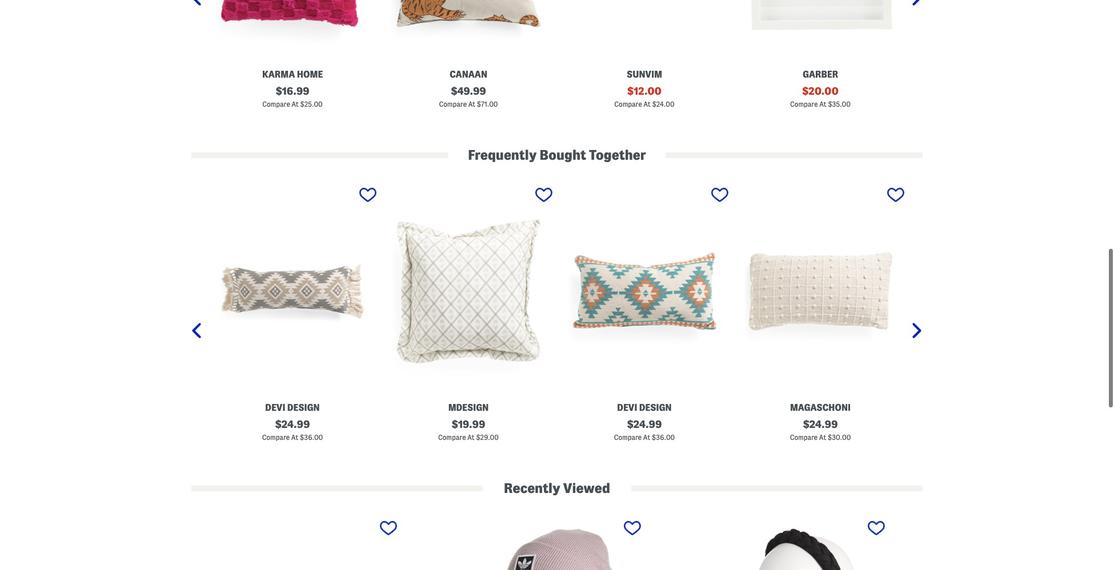 Task type: describe. For each thing, give the bounding box(es) containing it.
devi design for 16x32 acoma pillow image
[[617, 403, 672, 413]]

49.99 compare at 71.00
[[439, 86, 498, 108]]

compare for 14x28 nubby wool blend pillow image
[[790, 434, 818, 442]]

karma home
[[262, 70, 323, 80]]

36.00 for 16x32 acoma pillow image
[[656, 434, 675, 442]]

16.99
[[282, 86, 309, 97]]

leather woven mule sandals image
[[228, 519, 398, 571]]

at for 22x22 charlize checkered pillow image
[[292, 101, 299, 108]]

recently viewed
[[504, 482, 610, 496]]

braided headband image
[[716, 519, 886, 571]]

frequently bought together list
[[29, 184, 923, 480]]

viewed
[[563, 482, 610, 496]]

compare for 14x32 achea pillow with tassels image
[[262, 434, 290, 442]]

compare for 16x32 acoma pillow image
[[614, 434, 642, 442]]

71.00
[[481, 101, 498, 108]]

19.99
[[458, 419, 485, 430]]

recently
[[504, 482, 560, 496]]

16.99 compare at 25.00
[[262, 86, 323, 108]]

devi for 14x32 achea pillow with tassels image
[[265, 403, 285, 413]]

compare for 31x10 sherpa chain link pillow image
[[614, 101, 642, 108]]

canaan
[[450, 70, 487, 80]]

12x12 colored plastic bear hanging wall art image
[[735, 0, 906, 65]]

compare for 22x22 charlize checkered pillow image
[[262, 101, 290, 108]]

design for 16x32 acoma pillow image
[[639, 403, 672, 413]]

14x32 achea pillow with tassels image
[[207, 185, 378, 398]]

compare for "20x20 block printed pillow" image
[[438, 434, 466, 442]]

sunvim
[[627, 70, 662, 80]]

24.99 for 16x32 acoma pillow image
[[634, 419, 662, 430]]

together
[[589, 148, 646, 163]]

24.00
[[656, 101, 675, 108]]

at for 31x10 sherpa chain link pillow image
[[644, 101, 651, 108]]

devi design for 14x32 achea pillow with tassels image
[[265, 403, 320, 413]]

22x22 tiger embroidered pillow image
[[383, 0, 554, 65]]

19.99 compare at 29.00
[[438, 419, 499, 442]]



Task type: locate. For each thing, give the bounding box(es) containing it.
devi
[[265, 403, 285, 413], [617, 403, 637, 413]]

20x20 block printed pillow image
[[383, 185, 554, 398]]

compare inside 20.00 compare at 35.00
[[790, 101, 818, 108]]

24.99 for 14x28 nubby wool blend pillow image
[[810, 419, 838, 430]]

2 horizontal spatial 24.99
[[810, 419, 838, 430]]

16x32 acoma pillow image
[[559, 185, 730, 398]]

0 horizontal spatial 24.99 compare at 36.00
[[262, 419, 323, 442]]

compare inside 19.99 compare at 29.00
[[438, 434, 466, 442]]

1 horizontal spatial devi
[[617, 403, 637, 413]]

12.00 compare at 24.00
[[614, 86, 675, 108]]

list containing 16.99
[[29, 0, 1114, 147]]

24.99 compare at 36.00 for 16x32 acoma pillow image
[[614, 419, 675, 442]]

2 24.99 compare at 36.00 from the left
[[614, 419, 675, 442]]

at for 16x32 acoma pillow image
[[643, 434, 650, 442]]

2 design from the left
[[639, 403, 672, 413]]

2 24.99 from the left
[[634, 419, 662, 430]]

22x22 charlize checkered pillow image
[[207, 0, 378, 65]]

at for "20x20 block printed pillow" image
[[467, 434, 474, 442]]

at
[[292, 101, 299, 108], [468, 101, 475, 108], [644, 101, 651, 108], [819, 101, 826, 108], [291, 434, 298, 442], [467, 434, 474, 442], [643, 434, 650, 442], [819, 434, 826, 442]]

at inside 16.99 compare at 25.00
[[292, 101, 299, 108]]

compare for 12x12 colored plastic bear hanging wall art image
[[790, 101, 818, 108]]

design for 14x32 achea pillow with tassels image
[[287, 403, 320, 413]]

design
[[287, 403, 320, 413], [639, 403, 672, 413]]

24.99 for 14x32 achea pillow with tassels image
[[282, 419, 310, 430]]

0 horizontal spatial design
[[287, 403, 320, 413]]

0 horizontal spatial 24.99
[[282, 419, 310, 430]]

at inside 12.00 compare at 24.00
[[644, 101, 651, 108]]

compare inside 24.99 compare at 30.00
[[790, 434, 818, 442]]

bought
[[540, 148, 586, 163]]

36.00 for 14x32 achea pillow with tassels image
[[304, 434, 323, 442]]

compare inside 16.99 compare at 25.00
[[262, 101, 290, 108]]

frequently bought together
[[468, 148, 646, 163]]

compare inside 12.00 compare at 24.00
[[614, 101, 642, 108]]

compare for 22x22 tiger embroidered pillow "image"
[[439, 101, 467, 108]]

25.00
[[304, 101, 323, 108]]

at for 14x32 achea pillow with tassels image
[[291, 434, 298, 442]]

24.99 compare at 36.00
[[262, 419, 323, 442], [614, 419, 675, 442]]

at inside 19.99 compare at 29.00
[[467, 434, 474, 442]]

karma
[[262, 70, 295, 80]]

at inside 49.99 compare at 71.00
[[468, 101, 475, 108]]

at inside 24.99 compare at 30.00
[[819, 434, 826, 442]]

24.99 compare at 36.00 for 14x32 achea pillow with tassels image
[[262, 419, 323, 442]]

36.00
[[304, 434, 323, 442], [656, 434, 675, 442]]

at for 14x28 nubby wool blend pillow image
[[819, 434, 826, 442]]

0 horizontal spatial 36.00
[[304, 434, 323, 442]]

12.00
[[634, 86, 662, 97]]

35.00
[[832, 101, 851, 108]]

1 36.00 from the left
[[304, 434, 323, 442]]

20.00
[[809, 86, 839, 97]]

magaschoni
[[790, 403, 851, 413]]

24.99 compare at 30.00
[[790, 419, 851, 442]]

24.99
[[282, 419, 310, 430], [634, 419, 662, 430], [810, 419, 838, 430]]

devi for 16x32 acoma pillow image
[[617, 403, 637, 413]]

1 horizontal spatial devi design
[[617, 403, 672, 413]]

24.99 inside 24.99 compare at 30.00
[[810, 419, 838, 430]]

compare
[[262, 101, 290, 108], [439, 101, 467, 108], [614, 101, 642, 108], [790, 101, 818, 108], [262, 434, 290, 442], [438, 434, 466, 442], [614, 434, 642, 442], [790, 434, 818, 442]]

at for 22x22 tiger embroidered pillow "image"
[[468, 101, 475, 108]]

1 devi from the left
[[265, 403, 285, 413]]

0 horizontal spatial devi design
[[265, 403, 320, 413]]

2 36.00 from the left
[[656, 434, 675, 442]]

1 horizontal spatial 24.99
[[634, 419, 662, 430]]

at for 12x12 colored plastic bear hanging wall art image
[[819, 101, 826, 108]]

mdesign
[[448, 403, 489, 413]]

1 horizontal spatial 24.99 compare at 36.00
[[614, 419, 675, 442]]

tall utility beanie image
[[472, 519, 642, 571]]

1 24.99 compare at 36.00 from the left
[[262, 419, 323, 442]]

garber
[[803, 70, 838, 80]]

at inside 20.00 compare at 35.00
[[819, 101, 826, 108]]

list
[[29, 0, 1114, 147]]

1 horizontal spatial 36.00
[[656, 434, 675, 442]]

1 horizontal spatial design
[[639, 403, 672, 413]]

3 24.99 from the left
[[810, 419, 838, 430]]

home
[[297, 70, 323, 80]]

2 devi design from the left
[[617, 403, 672, 413]]

14x28 nubby wool blend pillow image
[[735, 185, 906, 398]]

2 devi from the left
[[617, 403, 637, 413]]

20.00 compare at 35.00
[[790, 86, 851, 108]]

1 devi design from the left
[[265, 403, 320, 413]]

frequently
[[468, 148, 537, 163]]

30.00
[[832, 434, 851, 442]]

0 horizontal spatial devi
[[265, 403, 285, 413]]

1 24.99 from the left
[[282, 419, 310, 430]]

49.99
[[457, 86, 486, 97]]

31x10 sherpa chain link pillow image
[[559, 0, 730, 65]]

compare inside 49.99 compare at 71.00
[[439, 101, 467, 108]]

1 design from the left
[[287, 403, 320, 413]]

devi design
[[265, 403, 320, 413], [617, 403, 672, 413]]

29.00
[[480, 434, 499, 442]]



Task type: vqa. For each thing, say whether or not it's contained in the screenshot.


